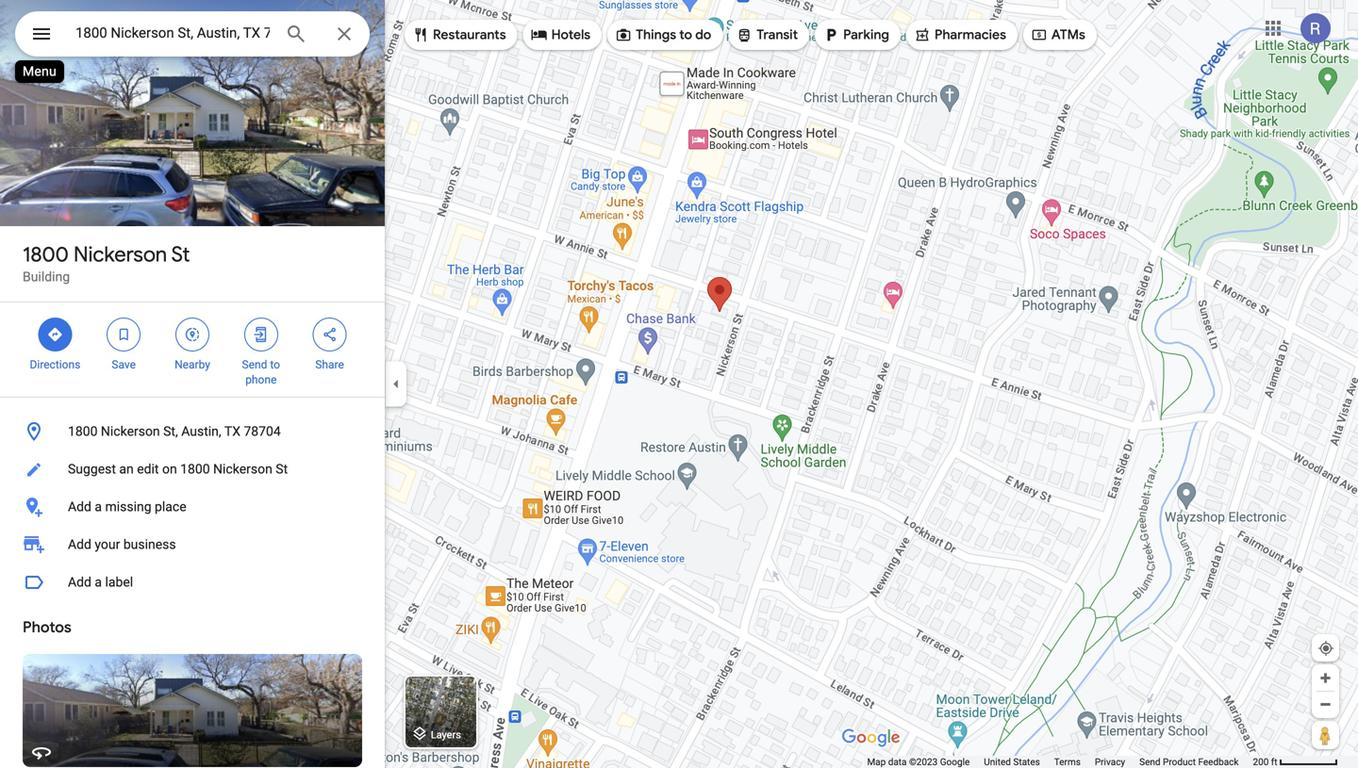 Task type: locate. For each thing, give the bounding box(es) containing it.
building
[[23, 269, 70, 285]]

1 vertical spatial st
[[276, 462, 288, 477]]

send inside button
[[1139, 757, 1160, 768]]

send for send to phone
[[242, 358, 267, 372]]

privacy
[[1095, 757, 1125, 768]]

 parking
[[822, 25, 889, 45]]

3 add from the top
[[68, 575, 91, 590]]

add left label
[[68, 575, 91, 590]]

 search field
[[15, 11, 370, 60]]

pharmacies
[[935, 26, 1006, 43]]

add a label button
[[0, 564, 385, 602]]


[[615, 25, 632, 45]]

1800
[[23, 241, 69, 268], [68, 424, 98, 439], [180, 462, 210, 477]]

nickerson up  at the left of the page
[[74, 241, 167, 268]]

2 vertical spatial 1800
[[180, 462, 210, 477]]

st down 78704
[[276, 462, 288, 477]]

nickerson down tx
[[213, 462, 272, 477]]

google
[[940, 757, 970, 768]]


[[253, 324, 270, 345]]

0 horizontal spatial st
[[171, 241, 190, 268]]

1 vertical spatial nickerson
[[101, 424, 160, 439]]

product
[[1163, 757, 1196, 768]]

send inside send to phone
[[242, 358, 267, 372]]

an
[[119, 462, 134, 477]]

None field
[[75, 22, 270, 44]]

map data ©2023 google
[[867, 757, 970, 768]]

send product feedback button
[[1139, 756, 1239, 769]]

2 vertical spatial nickerson
[[213, 462, 272, 477]]

2 vertical spatial add
[[68, 575, 91, 590]]

parking
[[843, 26, 889, 43]]

footer
[[867, 756, 1253, 769]]

1 horizontal spatial st
[[276, 462, 288, 477]]

1800 inside button
[[68, 424, 98, 439]]

add your business link
[[0, 526, 385, 564]]

0 vertical spatial send
[[242, 358, 267, 372]]

data
[[888, 757, 907, 768]]

your
[[95, 537, 120, 553]]

suggest
[[68, 462, 116, 477]]

terms
[[1054, 757, 1081, 768]]

st
[[171, 241, 190, 268], [276, 462, 288, 477]]

suggest an edit on 1800 nickerson st
[[68, 462, 288, 477]]

1 horizontal spatial to
[[679, 26, 692, 43]]

0 vertical spatial nickerson
[[74, 241, 167, 268]]

phone
[[245, 373, 277, 387]]

send up phone
[[242, 358, 267, 372]]

1800 up building
[[23, 241, 69, 268]]

add for add a missing place
[[68, 499, 91, 515]]


[[736, 25, 753, 45]]


[[412, 25, 429, 45]]

2 a from the top
[[95, 575, 102, 590]]

add your business
[[68, 537, 176, 553]]


[[1031, 25, 1048, 45]]

1 vertical spatial add
[[68, 537, 91, 553]]

0 horizontal spatial send
[[242, 358, 267, 372]]

ft
[[1271, 757, 1277, 768]]

1800 nickerson st, austin, tx 78704
[[68, 424, 281, 439]]

st inside 1800 nickerson st building
[[171, 241, 190, 268]]

add for add a label
[[68, 575, 91, 590]]

send
[[242, 358, 267, 372], [1139, 757, 1160, 768]]

st up  at left top
[[171, 241, 190, 268]]

to up phone
[[270, 358, 280, 372]]

1 a from the top
[[95, 499, 102, 515]]

0 vertical spatial to
[[679, 26, 692, 43]]

restaurants
[[433, 26, 506, 43]]

0 horizontal spatial to
[[270, 358, 280, 372]]

 button
[[15, 11, 68, 60]]

add down suggest
[[68, 499, 91, 515]]

0 vertical spatial a
[[95, 499, 102, 515]]

label
[[105, 575, 133, 590]]

do
[[695, 26, 711, 43]]

1 vertical spatial 1800
[[68, 424, 98, 439]]

1800 for st,
[[68, 424, 98, 439]]

1800 right on
[[180, 462, 210, 477]]

nickerson inside suggest an edit on 1800 nickerson st "button"
[[213, 462, 272, 477]]

1800 up suggest
[[68, 424, 98, 439]]

add a label
[[68, 575, 133, 590]]

edit
[[137, 462, 159, 477]]

terms button
[[1054, 756, 1081, 769]]

1 vertical spatial to
[[270, 358, 280, 372]]

200
[[1253, 757, 1269, 768]]

to left the do on the right of the page
[[679, 26, 692, 43]]

1 vertical spatial send
[[1139, 757, 1160, 768]]

1 add from the top
[[68, 499, 91, 515]]

missing
[[105, 499, 151, 515]]

1800 inside 1800 nickerson st building
[[23, 241, 69, 268]]

atms
[[1051, 26, 1085, 43]]

st inside "button"
[[276, 462, 288, 477]]

google account: ruby anderson  
(rubyanndersson@gmail.com) image
[[1300, 13, 1331, 44]]

1 vertical spatial a
[[95, 575, 102, 590]]

to
[[679, 26, 692, 43], [270, 358, 280, 372]]

add for add your business
[[68, 537, 91, 553]]

nickerson
[[74, 241, 167, 268], [101, 424, 160, 439], [213, 462, 272, 477]]

show your location image
[[1317, 640, 1334, 657]]

collapse side panel image
[[386, 374, 406, 395]]

78704
[[244, 424, 281, 439]]

a
[[95, 499, 102, 515], [95, 575, 102, 590]]

0 vertical spatial st
[[171, 241, 190, 268]]

nickerson inside 1800 nickerson st building
[[74, 241, 167, 268]]

1800 inside "button"
[[180, 462, 210, 477]]

states
[[1013, 757, 1040, 768]]

layers
[[431, 729, 461, 741]]

austin,
[[181, 424, 221, 439]]

tx
[[224, 424, 240, 439]]

united states button
[[984, 756, 1040, 769]]

0 vertical spatial add
[[68, 499, 91, 515]]

nickerson for st,
[[101, 424, 160, 439]]

2 add from the top
[[68, 537, 91, 553]]

on
[[162, 462, 177, 477]]

1800 nickerson st building
[[23, 241, 190, 285]]

nickerson up an on the left of the page
[[101, 424, 160, 439]]

to inside send to phone
[[270, 358, 280, 372]]

footer containing map data ©2023 google
[[867, 756, 1253, 769]]

1 horizontal spatial send
[[1139, 757, 1160, 768]]

 things to do
[[615, 25, 711, 45]]

a left missing
[[95, 499, 102, 515]]

nickerson inside 1800 nickerson st, austin, tx 78704 button
[[101, 424, 160, 439]]

add left the your
[[68, 537, 91, 553]]

send left the "product"
[[1139, 757, 1160, 768]]


[[531, 25, 548, 45]]

 atms
[[1031, 25, 1085, 45]]

1800 for st
[[23, 241, 69, 268]]

0 vertical spatial 1800
[[23, 241, 69, 268]]

add
[[68, 499, 91, 515], [68, 537, 91, 553], [68, 575, 91, 590]]

a left label
[[95, 575, 102, 590]]

©2023
[[909, 757, 938, 768]]

google maps element
[[0, 0, 1358, 769]]



Task type: describe. For each thing, give the bounding box(es) containing it.
directions
[[30, 358, 80, 372]]

add a missing place button
[[0, 489, 385, 526]]

1800 nickerson st, austin, tx 78704 button
[[0, 413, 385, 451]]


[[822, 25, 839, 45]]

send to phone
[[242, 358, 280, 387]]

business
[[123, 537, 176, 553]]

200 ft button
[[1253, 757, 1338, 768]]


[[30, 20, 53, 48]]

united states
[[984, 757, 1040, 768]]

map
[[867, 757, 886, 768]]

 restaurants
[[412, 25, 506, 45]]

actions for 1800 nickerson st region
[[0, 303, 385, 397]]

photos
[[23, 618, 71, 638]]

a for missing
[[95, 499, 102, 515]]

to inside  things to do
[[679, 26, 692, 43]]


[[914, 25, 931, 45]]

zoom out image
[[1318, 698, 1333, 712]]

200 ft
[[1253, 757, 1277, 768]]


[[47, 324, 64, 345]]

send for send product feedback
[[1139, 757, 1160, 768]]

 transit
[[736, 25, 798, 45]]


[[321, 324, 338, 345]]


[[115, 324, 132, 345]]

privacy button
[[1095, 756, 1125, 769]]

share
[[315, 358, 344, 372]]

things
[[636, 26, 676, 43]]

save
[[112, 358, 136, 372]]

send product feedback
[[1139, 757, 1239, 768]]

add a missing place
[[68, 499, 186, 515]]

place
[[155, 499, 186, 515]]

zoom in image
[[1318, 671, 1333, 686]]

hotels
[[551, 26, 590, 43]]

feedback
[[1198, 757, 1239, 768]]

nickerson for st
[[74, 241, 167, 268]]

1800 Nickerson St, Austin, TX 78704 field
[[15, 11, 370, 57]]

footer inside google maps "element"
[[867, 756, 1253, 769]]

 hotels
[[531, 25, 590, 45]]

suggest an edit on 1800 nickerson st button
[[0, 451, 385, 489]]

1800 nickerson st main content
[[0, 0, 385, 769]]

nearby
[[175, 358, 210, 372]]

none field inside 1800 nickerson st, austin, tx 78704 field
[[75, 22, 270, 44]]

transit
[[757, 26, 798, 43]]


[[184, 324, 201, 345]]

united
[[984, 757, 1011, 768]]

st,
[[163, 424, 178, 439]]

show street view coverage image
[[1312, 721, 1339, 750]]

 pharmacies
[[914, 25, 1006, 45]]

a for label
[[95, 575, 102, 590]]



Task type: vqa. For each thing, say whether or not it's contained in the screenshot.
the leftmost St
yes



